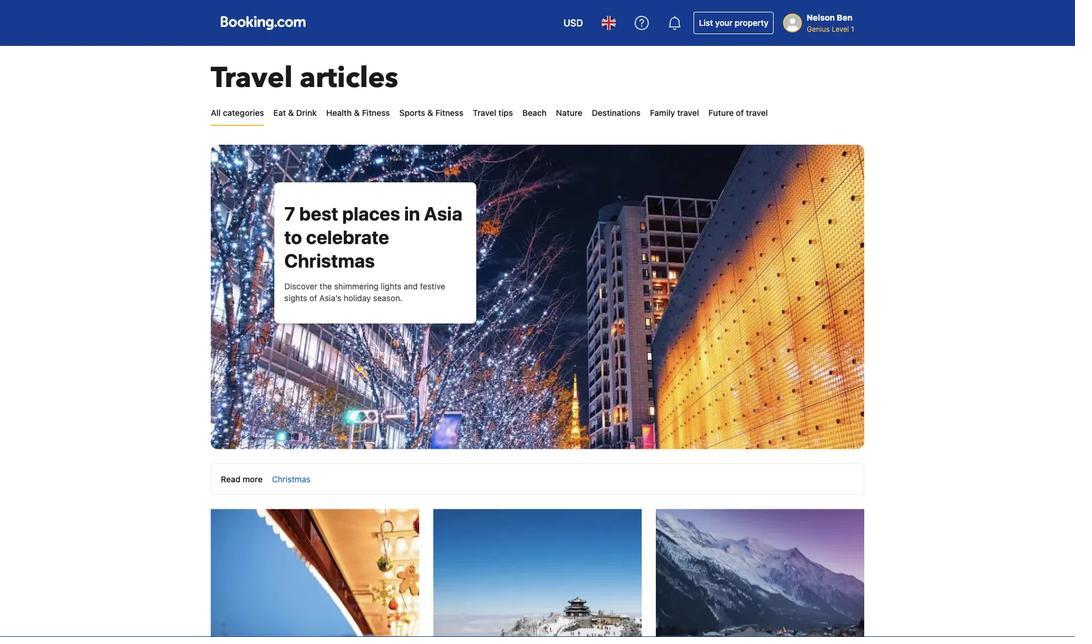 Task type: describe. For each thing, give the bounding box(es) containing it.
1 travel from the left
[[677, 108, 699, 118]]

0 vertical spatial of
[[736, 108, 744, 118]]

discover
[[284, 282, 317, 291]]

all
[[211, 108, 221, 118]]

travel for travel tips
[[473, 108, 496, 118]]

sports
[[399, 108, 425, 118]]

eat
[[273, 108, 286, 118]]

all categories
[[211, 108, 264, 118]]

property
[[735, 18, 769, 28]]

& for sports
[[427, 108, 433, 118]]

travel tips link
[[473, 101, 513, 125]]

ben
[[837, 13, 853, 22]]

places
[[342, 203, 400, 225]]

your
[[715, 18, 733, 28]]

the
[[320, 282, 332, 291]]

nature
[[556, 108, 583, 118]]

fitness for health & fitness
[[362, 108, 390, 118]]

beach link
[[522, 101, 547, 125]]

travel tips
[[473, 108, 513, 118]]

7 best places in asia to celebrate christmas
[[284, 203, 463, 272]]

fitness for sports & fitness
[[435, 108, 464, 118]]

best
[[299, 203, 338, 225]]

festive
[[420, 282, 445, 291]]

christmas
[[272, 475, 310, 484]]

future
[[709, 108, 734, 118]]

asia
[[424, 203, 463, 225]]

lights
[[381, 282, 402, 291]]

eat & drink
[[273, 108, 317, 118]]

family
[[650, 108, 675, 118]]

family travel link
[[650, 101, 699, 125]]

sights
[[284, 294, 307, 303]]

sports & fitness link
[[399, 101, 464, 125]]

tips
[[499, 108, 513, 118]]

genius
[[807, 25, 830, 33]]

all categories link
[[211, 101, 264, 125]]

discover the shimmering lights and festive sights of asia's holiday season.
[[284, 282, 445, 303]]

nelson
[[807, 13, 835, 22]]

more
[[243, 475, 263, 484]]

7
[[284, 203, 295, 225]]

christmas
[[284, 250, 375, 272]]

1
[[851, 25, 854, 33]]

drink
[[296, 108, 317, 118]]

travel for travel articles
[[211, 59, 293, 97]]

7 best places in asia to celebrate christmas link
[[284, 203, 463, 272]]



Task type: vqa. For each thing, say whether or not it's contained in the screenshot.
Sports & Fitness link
yes



Task type: locate. For each thing, give the bounding box(es) containing it.
0 horizontal spatial of
[[309, 294, 317, 303]]

0 horizontal spatial travel
[[211, 59, 293, 97]]

2 & from the left
[[354, 108, 360, 118]]

health
[[326, 108, 352, 118]]

categories
[[223, 108, 264, 118]]

&
[[288, 108, 294, 118], [354, 108, 360, 118], [427, 108, 433, 118]]

read more
[[221, 475, 263, 484]]

travel up categories
[[211, 59, 293, 97]]

& for eat
[[288, 108, 294, 118]]

& right the health
[[354, 108, 360, 118]]

1 vertical spatial of
[[309, 294, 317, 303]]

travel articles
[[211, 59, 398, 97]]

read
[[221, 475, 240, 484]]

of right the future
[[736, 108, 744, 118]]

christmas link
[[272, 475, 310, 484]]

& right sports
[[427, 108, 433, 118]]

health & fitness
[[326, 108, 390, 118]]

travel right the future
[[746, 108, 768, 118]]

3 & from the left
[[427, 108, 433, 118]]

& for health
[[354, 108, 360, 118]]

1 horizontal spatial travel
[[473, 108, 496, 118]]

1 vertical spatial travel
[[473, 108, 496, 118]]

usd
[[564, 17, 583, 29]]

destinations
[[592, 108, 641, 118]]

1 horizontal spatial of
[[736, 108, 744, 118]]

nature link
[[556, 101, 583, 125]]

1 horizontal spatial &
[[354, 108, 360, 118]]

holiday
[[344, 294, 371, 303]]

2 horizontal spatial &
[[427, 108, 433, 118]]

beach
[[522, 108, 547, 118]]

of left asia's
[[309, 294, 317, 303]]

2 fitness from the left
[[435, 108, 464, 118]]

celebrate
[[306, 226, 389, 249]]

travel right family
[[677, 108, 699, 118]]

eat & drink link
[[273, 101, 317, 125]]

family travel
[[650, 108, 699, 118]]

travel
[[211, 59, 293, 97], [473, 108, 496, 118]]

of inside discover the shimmering lights and festive sights of asia's holiday season.
[[309, 294, 317, 303]]

fitness
[[362, 108, 390, 118], [435, 108, 464, 118]]

1 horizontal spatial fitness
[[435, 108, 464, 118]]

health & fitness link
[[326, 101, 390, 125]]

0 horizontal spatial &
[[288, 108, 294, 118]]

fitness right sports
[[435, 108, 464, 118]]

travel left tips
[[473, 108, 496, 118]]

future of travel link
[[709, 101, 768, 125]]

usd button
[[557, 9, 590, 37]]

fitness left sports
[[362, 108, 390, 118]]

asia's
[[319, 294, 341, 303]]

of
[[736, 108, 744, 118], [309, 294, 317, 303]]

in
[[404, 203, 420, 225]]

articles
[[300, 59, 398, 97]]

to
[[284, 226, 302, 249]]

0 horizontal spatial travel
[[677, 108, 699, 118]]

0 vertical spatial travel
[[211, 59, 293, 97]]

shimmering
[[334, 282, 379, 291]]

list your property link
[[694, 12, 774, 34]]

list your property
[[699, 18, 769, 28]]

future of travel
[[709, 108, 768, 118]]

sports & fitness
[[399, 108, 464, 118]]

booking.com online hotel reservations image
[[221, 16, 306, 30]]

and
[[404, 282, 418, 291]]

1 & from the left
[[288, 108, 294, 118]]

2 travel from the left
[[746, 108, 768, 118]]

season.
[[373, 294, 402, 303]]

level
[[832, 25, 849, 33]]

list
[[699, 18, 713, 28]]

1 horizontal spatial travel
[[746, 108, 768, 118]]

nelson ben genius level 1
[[807, 13, 854, 33]]

1 fitness from the left
[[362, 108, 390, 118]]

& right the eat
[[288, 108, 294, 118]]

destinations link
[[592, 101, 641, 125]]

0 horizontal spatial fitness
[[362, 108, 390, 118]]

travel
[[677, 108, 699, 118], [746, 108, 768, 118]]



